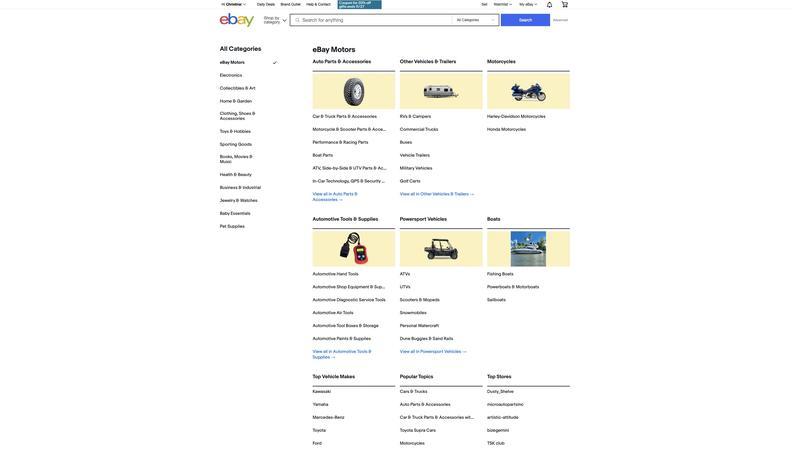 Task type: describe. For each thing, give the bounding box(es) containing it.
ford link
[[313, 441, 322, 446]]

tools right service
[[375, 297, 386, 303]]

automotive tools & supplies link
[[313, 216, 396, 227]]

0 horizontal spatial ebay motors link
[[220, 60, 245, 65]]

motorcycle & scooter parts & accessories link
[[313, 127, 398, 132]]

sailboats
[[488, 297, 506, 303]]

golf carts
[[400, 178, 421, 184]]

0 vertical spatial powersport
[[400, 216, 427, 222]]

1 horizontal spatial auto parts & accessories link
[[400, 402, 451, 407]]

automotive tool boxes & storage
[[313, 323, 379, 329]]

truck for car & truck parts & accessories
[[325, 114, 336, 119]]

account navigation
[[219, 0, 573, 10]]

1 horizontal spatial ebay motors
[[313, 45, 356, 54]]

personal
[[400, 323, 417, 329]]

accessories inside clothing, shoes & accessories
[[220, 116, 245, 121]]

all for accessories
[[324, 191, 328, 197]]

clothing, shoes & accessories link
[[220, 111, 261, 121]]

mercedes-
[[313, 415, 335, 420]]

auto for rightmost auto parts & accessories link
[[400, 402, 410, 407]]

boat parts
[[313, 153, 333, 158]]

in for trailers
[[416, 191, 420, 197]]

home & garden
[[220, 98, 252, 104]]

0 horizontal spatial cars
[[400, 389, 410, 394]]

outlet
[[291, 2, 301, 6]]

& inside books, movies & music
[[250, 154, 253, 160]]

0 vertical spatial trucks
[[426, 127, 439, 132]]

boat parts link
[[313, 153, 333, 158]]

kawasaki
[[313, 389, 331, 394]]

microautopartsinc
[[488, 402, 524, 407]]

toyota for toyota link
[[313, 428, 326, 433]]

atv,
[[313, 165, 322, 171]]

in for accessories
[[329, 191, 332, 197]]

artistic-
[[488, 415, 503, 420]]

golf carts link
[[400, 178, 421, 184]]

supplies inside "view all in automotive tools & supplies"
[[313, 354, 330, 360]]

snowmobiles
[[400, 310, 427, 316]]

1 horizontal spatial cars
[[427, 428, 436, 433]]

1 horizontal spatial motors
[[331, 45, 356, 54]]

gps
[[351, 178, 360, 184]]

powersport vehicles link
[[400, 216, 483, 227]]

sporting
[[220, 142, 237, 147]]

automotive for automotive paints & supplies
[[313, 336, 336, 342]]

jewelry & watches
[[220, 198, 258, 203]]

collectibles
[[220, 86, 245, 91]]

help & contact link
[[307, 1, 331, 8]]

1 vertical spatial ebay motors
[[220, 60, 245, 65]]

hi
[[222, 2, 225, 6]]

toyota link
[[313, 428, 326, 433]]

automotive tools & supplies
[[313, 216, 379, 222]]

equipment
[[348, 284, 370, 290]]

sailboats link
[[488, 297, 506, 303]]

1 vertical spatial performance
[[481, 415, 507, 420]]

military vehicles
[[400, 165, 433, 171]]

all for trailers
[[411, 191, 415, 197]]

get an extra 20% off image
[[338, 0, 382, 9]]

car for car & truck parts & accessories
[[313, 114, 320, 119]]

goods
[[238, 142, 252, 147]]

auto for the top auto parts & accessories link
[[313, 59, 324, 65]]

automotive for automotive tool boxes & storage
[[313, 323, 336, 329]]

car & truck parts & accessories without performance part link
[[400, 415, 516, 420]]

commercial trucks
[[400, 127, 439, 132]]

tsk club
[[488, 441, 505, 446]]

utvs link
[[400, 284, 411, 290]]

toyota supra cars
[[400, 428, 436, 433]]

collectibles & art
[[220, 86, 256, 91]]

view all in other vehicles & trailers
[[400, 191, 469, 197]]

motorcycle & scooter parts & accessories
[[313, 127, 398, 132]]

auto parts & accessories image
[[337, 74, 372, 109]]

stores
[[497, 374, 512, 380]]

daily
[[258, 2, 265, 6]]

buses
[[400, 140, 412, 145]]

1 vertical spatial boats
[[503, 271, 514, 277]]

essentials
[[231, 211, 251, 216]]

shoes
[[239, 111, 252, 116]]

tools right "hand"
[[348, 271, 359, 277]]

in for supplies
[[329, 349, 332, 354]]

view for supplies
[[313, 349, 323, 354]]

by-
[[333, 165, 340, 171]]

view for accessories
[[313, 191, 323, 197]]

scooters
[[400, 297, 419, 303]]

automotive paints & supplies
[[313, 336, 371, 342]]

accessories inside auto parts & accessories link
[[343, 59, 371, 65]]

automotive diagnostic service tools link
[[313, 297, 386, 303]]

by
[[275, 15, 280, 20]]

personal watercraft link
[[400, 323, 439, 329]]

parts inside view all in auto parts & accessories
[[344, 191, 354, 197]]

1 vertical spatial trailers
[[416, 153, 430, 158]]

automotive hand tools link
[[313, 271, 359, 277]]

sell link
[[479, 2, 491, 6]]

in-
[[313, 178, 318, 184]]

all for supplies
[[324, 349, 328, 354]]

topics
[[419, 374, 434, 380]]

none submit inside shop by category banner
[[502, 14, 551, 26]]

1 vertical spatial powersport
[[421, 349, 444, 354]]

0 horizontal spatial boats
[[488, 216, 501, 222]]

vehicle trailers
[[400, 153, 430, 158]]

motorcycles image
[[511, 74, 547, 109]]

all categories
[[220, 45, 262, 53]]

beauty
[[238, 172, 252, 177]]

in down buggies
[[416, 349, 420, 354]]

powersport vehicles image
[[424, 231, 459, 267]]

performance & racing parts
[[313, 140, 369, 145]]

my ebay link
[[517, 1, 540, 8]]

truck for car & truck parts & accessories without performance part
[[413, 415, 423, 420]]

watches
[[240, 198, 258, 203]]

bizegemini link
[[488, 428, 510, 433]]

baby essentials link
[[220, 211, 251, 216]]

dusty_shelve link
[[488, 389, 514, 394]]

honda
[[488, 127, 501, 132]]

view down dune
[[400, 349, 410, 354]]

industrial
[[243, 185, 261, 190]]

health & beauty link
[[220, 172, 252, 177]]

view for trailers
[[400, 191, 410, 197]]

automotive for automotive air tools
[[313, 310, 336, 316]]

cars & trucks link
[[400, 389, 428, 394]]

& inside clothing, shoes & accessories
[[253, 111, 256, 116]]

toys
[[220, 129, 229, 134]]

my ebay
[[520, 2, 534, 6]]

carts
[[410, 178, 421, 184]]

0 vertical spatial performance
[[313, 140, 339, 145]]

0 vertical spatial auto parts & accessories link
[[313, 59, 396, 70]]

automotive diagnostic service tools
[[313, 297, 386, 303]]

sporting goods link
[[220, 142, 252, 147]]

fishing boats link
[[488, 271, 514, 277]]

scooters & mopeds
[[400, 297, 440, 303]]

deals
[[266, 2, 275, 6]]

1 vertical spatial trucks
[[415, 389, 428, 394]]

side-
[[323, 165, 333, 171]]

watchlist link
[[491, 1, 515, 8]]

shop inside shop by category
[[264, 15, 274, 20]]

automotive for automotive diagnostic service tools
[[313, 297, 336, 303]]

atvs link
[[400, 271, 411, 277]]

bizegemini
[[488, 428, 510, 433]]

sand
[[433, 336, 443, 342]]

clothing, shoes & accessories
[[220, 111, 256, 121]]

jewelry & watches link
[[220, 198, 258, 203]]

supplies right pet
[[228, 224, 245, 229]]

powerboats
[[488, 284, 511, 290]]

books,
[[220, 154, 234, 160]]

shop by category
[[264, 15, 280, 24]]

accessories inside view all in auto parts & accessories
[[313, 197, 338, 202]]

motorboats
[[517, 284, 540, 290]]



Task type: vqa. For each thing, say whether or not it's contained in the screenshot.
NUMBER:
no



Task type: locate. For each thing, give the bounding box(es) containing it.
top for top stores
[[488, 374, 496, 380]]

0 vertical spatial auto parts & accessories
[[313, 59, 371, 65]]

0 horizontal spatial motorcycles link
[[400, 441, 425, 446]]

daily deals
[[258, 2, 275, 6]]

1 horizontal spatial vehicle
[[400, 153, 415, 158]]

service
[[359, 297, 375, 303]]

2 vertical spatial auto
[[400, 402, 410, 407]]

boat
[[313, 153, 322, 158]]

1 vertical spatial cars
[[427, 428, 436, 433]]

automotive down view all in auto parts & accessories
[[313, 216, 340, 222]]

business
[[220, 185, 238, 190]]

1 vertical spatial auto parts & accessories
[[400, 402, 451, 407]]

storage
[[363, 323, 379, 329]]

1 vertical spatial auto parts & accessories link
[[400, 402, 451, 407]]

shop down "hand"
[[337, 284, 347, 290]]

0 vertical spatial motorcycles link
[[488, 59, 570, 70]]

automotive inside automotive tools & supplies link
[[313, 216, 340, 222]]

tools inside "view all in automotive tools & supplies"
[[357, 349, 368, 354]]

all
[[324, 191, 328, 197], [411, 191, 415, 197], [324, 349, 328, 354], [411, 349, 415, 354]]

cars right supra
[[427, 428, 436, 433]]

1 vertical spatial ebay motors link
[[220, 60, 245, 65]]

trailers
[[440, 59, 457, 65], [416, 153, 430, 158], [455, 191, 469, 197]]

0 horizontal spatial other
[[400, 59, 413, 65]]

boxes
[[346, 323, 358, 329]]

top for top vehicle makes
[[313, 374, 321, 380]]

ebay inside account navigation
[[526, 2, 534, 6]]

automotive for automotive shop equipment & supplies
[[313, 284, 336, 290]]

0 horizontal spatial performance
[[313, 140, 339, 145]]

tools down automotive paints & supplies
[[357, 349, 368, 354]]

my
[[520, 2, 525, 6]]

0 vertical spatial other
[[400, 59, 413, 65]]

& inside account navigation
[[315, 2, 317, 6]]

2 vertical spatial trailers
[[455, 191, 469, 197]]

diagnostic
[[337, 297, 358, 303]]

toyota for toyota supra cars
[[400, 428, 413, 433]]

auto parts & accessories link up auto parts & accessories image
[[313, 59, 396, 70]]

0 horizontal spatial shop
[[264, 15, 274, 20]]

performance up bizegemini
[[481, 415, 507, 420]]

0 vertical spatial motors
[[331, 45, 356, 54]]

automotive for automotive tools & supplies
[[313, 216, 340, 222]]

supplies down storage
[[354, 336, 371, 342]]

1 horizontal spatial truck
[[413, 415, 423, 420]]

other vehicles & trailers image
[[424, 74, 459, 109]]

1 vertical spatial shop
[[337, 284, 347, 290]]

technology,
[[326, 178, 350, 184]]

shop by category banner
[[219, 0, 573, 29]]

2 horizontal spatial auto
[[400, 402, 410, 407]]

0 horizontal spatial motors
[[231, 60, 245, 65]]

view inside "view all in automotive tools & supplies"
[[313, 349, 323, 354]]

1 horizontal spatial boats
[[503, 271, 514, 277]]

performance down motorcycle
[[313, 140, 339, 145]]

shop
[[264, 15, 274, 20], [337, 284, 347, 290]]

all down carts
[[411, 191, 415, 197]]

in down automotive paints & supplies link
[[329, 349, 332, 354]]

supplies down view all in auto parts & accessories link
[[359, 216, 379, 222]]

scooters & mopeds link
[[400, 297, 440, 303]]

auto
[[313, 59, 324, 65], [333, 191, 343, 197], [400, 402, 410, 407]]

all inside "view all in automotive tools & supplies"
[[324, 349, 328, 354]]

1 horizontal spatial ebay
[[313, 45, 330, 54]]

top up kawasaki
[[313, 374, 321, 380]]

automotive shop equipment & supplies link
[[313, 284, 392, 290]]

& inside "view all in automotive tools & supplies"
[[369, 349, 372, 354]]

trucks down campers
[[426, 127, 439, 132]]

automotive left "hand"
[[313, 271, 336, 277]]

!
[[241, 2, 242, 6]]

1 horizontal spatial performance
[[481, 415, 507, 420]]

auto parts & accessories
[[313, 59, 371, 65], [400, 402, 451, 407]]

0 horizontal spatial auto parts & accessories
[[313, 59, 371, 65]]

in inside "view all in automotive tools & supplies"
[[329, 349, 332, 354]]

1 horizontal spatial ebay motors link
[[311, 45, 356, 54]]

rails
[[444, 336, 454, 342]]

clothing,
[[220, 111, 238, 116]]

toyota left supra
[[400, 428, 413, 433]]

1 vertical spatial car
[[318, 178, 325, 184]]

car up toyota supra cars link
[[400, 415, 407, 420]]

electronics link
[[220, 73, 242, 78]]

auto parts & accessories link down cars & trucks link
[[400, 402, 451, 407]]

motors
[[331, 45, 356, 54], [231, 60, 245, 65]]

1 vertical spatial truck
[[413, 415, 423, 420]]

advanced
[[554, 18, 568, 22]]

0 horizontal spatial auto
[[313, 59, 324, 65]]

1 horizontal spatial other
[[421, 191, 432, 197]]

0 horizontal spatial vehicle
[[322, 374, 339, 380]]

tools right air
[[343, 310, 354, 316]]

hi christina !
[[222, 2, 242, 6]]

cars down popular
[[400, 389, 410, 394]]

0 vertical spatial ebay motors
[[313, 45, 356, 54]]

artistic-attitude
[[488, 415, 519, 420]]

tool
[[337, 323, 345, 329]]

view all in other vehicles & trailers link
[[400, 191, 474, 197]]

0 vertical spatial boats
[[488, 216, 501, 222]]

trucks down popular topics at right bottom
[[415, 389, 428, 394]]

automotive hand tools
[[313, 271, 359, 277]]

club
[[496, 441, 505, 446]]

side
[[340, 165, 349, 171]]

shop left by
[[264, 15, 274, 20]]

hobbies
[[234, 129, 251, 134]]

your shopping cart image
[[562, 1, 569, 7]]

health
[[220, 172, 233, 177]]

0 vertical spatial auto
[[313, 59, 324, 65]]

utv
[[354, 165, 362, 171]]

0 vertical spatial trailers
[[440, 59, 457, 65]]

car & truck parts & accessories
[[313, 114, 377, 119]]

1 horizontal spatial shop
[[337, 284, 347, 290]]

1 horizontal spatial auto
[[333, 191, 343, 197]]

0 horizontal spatial ebay motors
[[220, 60, 245, 65]]

1 horizontal spatial toyota
[[400, 428, 413, 433]]

1 vertical spatial motors
[[231, 60, 245, 65]]

1 toyota from the left
[[313, 428, 326, 433]]

health & beauty
[[220, 172, 252, 177]]

car & truck parts & accessories link
[[313, 114, 377, 119]]

motorcycles link up motorcycles image
[[488, 59, 570, 70]]

1 vertical spatial auto
[[333, 191, 343, 197]]

parts
[[325, 59, 337, 65], [337, 114, 347, 119], [357, 127, 368, 132], [358, 140, 369, 145], [323, 153, 333, 158], [363, 165, 373, 171], [344, 191, 354, 197], [411, 402, 421, 407], [424, 415, 434, 420]]

vehicle left makes at the bottom
[[322, 374, 339, 380]]

ford
[[313, 441, 322, 446]]

car up motorcycle
[[313, 114, 320, 119]]

all inside view all in auto parts & accessories
[[324, 191, 328, 197]]

automotive shop equipment & supplies
[[313, 284, 392, 290]]

all down buggies
[[411, 349, 415, 354]]

motorcycles link down toyota supra cars link
[[400, 441, 425, 446]]

automotive paints & supplies link
[[313, 336, 371, 342]]

help
[[307, 2, 314, 6]]

business & industrial
[[220, 185, 261, 190]]

& inside view all in auto parts & accessories
[[355, 191, 358, 197]]

auto inside auto parts & accessories link
[[313, 59, 324, 65]]

0 vertical spatial car
[[313, 114, 320, 119]]

supplies up top vehicle makes
[[313, 354, 330, 360]]

1 vertical spatial motorcycles link
[[400, 441, 425, 446]]

2 horizontal spatial ebay
[[526, 2, 534, 6]]

0 vertical spatial cars
[[400, 389, 410, 394]]

utvs
[[400, 284, 411, 290]]

car
[[313, 114, 320, 119], [318, 178, 325, 184], [400, 415, 407, 420]]

car for car & truck parts & accessories without performance part
[[400, 415, 407, 420]]

category
[[264, 20, 280, 24]]

vehicles for military
[[416, 165, 433, 171]]

2 vertical spatial ebay
[[220, 60, 230, 65]]

2 vertical spatial car
[[400, 415, 407, 420]]

None submit
[[502, 14, 551, 26]]

top vehicle makes
[[313, 374, 355, 380]]

view down automotive paints & supplies
[[313, 349, 323, 354]]

0 horizontal spatial auto parts & accessories link
[[313, 59, 396, 70]]

1 vertical spatial vehicle
[[322, 374, 339, 380]]

auto parts & accessories inside auto parts & accessories link
[[313, 59, 371, 65]]

sell
[[482, 2, 488, 6]]

car & truck parts & accessories without performance part
[[400, 415, 516, 420]]

air
[[337, 310, 342, 316]]

1 top from the left
[[313, 374, 321, 380]]

1 horizontal spatial top
[[488, 374, 496, 380]]

supplies left utvs
[[375, 284, 392, 290]]

truck up motorcycle
[[325, 114, 336, 119]]

Search for anything text field
[[291, 14, 451, 26]]

powersport vehicles
[[400, 216, 447, 222]]

attitude
[[503, 415, 519, 420]]

powersport
[[400, 216, 427, 222], [421, 349, 444, 354]]

in down technology,
[[329, 191, 332, 197]]

all down automotive paints & supplies link
[[324, 349, 328, 354]]

without
[[465, 415, 480, 420]]

view down golf
[[400, 191, 410, 197]]

0 vertical spatial vehicle
[[400, 153, 415, 158]]

boats image
[[511, 231, 547, 267]]

harley-davidson motorcycles
[[488, 114, 546, 119]]

automotive up automotive air tools "link" on the left
[[313, 297, 336, 303]]

automotive air tools
[[313, 310, 354, 316]]

automotive left paints
[[313, 336, 336, 342]]

view all in automotive tools & supplies link
[[313, 349, 387, 360]]

honda motorcycles link
[[488, 127, 527, 132]]

toys & hobbies link
[[220, 129, 251, 134]]

automotive down 'automotive hand tools' 'link'
[[313, 284, 336, 290]]

rvs & campers
[[400, 114, 432, 119]]

0 horizontal spatial ebay
[[220, 60, 230, 65]]

contact
[[318, 2, 331, 6]]

all down technology,
[[324, 191, 328, 197]]

part
[[508, 415, 516, 420]]

automotive air tools link
[[313, 310, 354, 316]]

powerboats & motorboats link
[[488, 284, 540, 290]]

automotive down paints
[[333, 349, 356, 354]]

in inside view all in auto parts & accessories
[[329, 191, 332, 197]]

0 horizontal spatial truck
[[325, 114, 336, 119]]

1 vertical spatial other
[[421, 191, 432, 197]]

top left stores at the right bottom of the page
[[488, 374, 496, 380]]

automotive inside "view all in automotive tools & supplies"
[[333, 349, 356, 354]]

truck
[[325, 114, 336, 119], [413, 415, 423, 420]]

tools down view all in auto parts & accessories link
[[341, 216, 353, 222]]

motorcycles link
[[488, 59, 570, 70], [400, 441, 425, 446]]

auto parts & accessories for the top auto parts & accessories link
[[313, 59, 371, 65]]

mercedes-benz link
[[313, 415, 345, 420]]

automotive left air
[[313, 310, 336, 316]]

2 top from the left
[[488, 374, 496, 380]]

auto inside view all in auto parts & accessories
[[333, 191, 343, 197]]

collectibles & art link
[[220, 86, 256, 91]]

car down the 'atv,'
[[318, 178, 325, 184]]

in down carts
[[416, 191, 420, 197]]

security
[[365, 178, 381, 184]]

1 horizontal spatial motorcycles link
[[488, 59, 570, 70]]

snowmobiles link
[[400, 310, 427, 316]]

vehicles for powersport
[[428, 216, 447, 222]]

toyota up ford
[[313, 428, 326, 433]]

0 vertical spatial shop
[[264, 15, 274, 20]]

truck up toyota supra cars link
[[413, 415, 423, 420]]

toyota
[[313, 428, 326, 433], [400, 428, 413, 433]]

powerboats & motorboats
[[488, 284, 540, 290]]

0 horizontal spatial top
[[313, 374, 321, 380]]

2 toyota from the left
[[400, 428, 413, 433]]

atv, side-by-side & utv parts & accessories link
[[313, 165, 403, 171]]

0 vertical spatial ebay
[[526, 2, 534, 6]]

view all in auto parts & accessories
[[313, 191, 358, 202]]

automotive for automotive hand tools
[[313, 271, 336, 277]]

view down "in-"
[[313, 191, 323, 197]]

shop by category button
[[262, 13, 288, 26]]

0 horizontal spatial toyota
[[313, 428, 326, 433]]

0 vertical spatial ebay motors link
[[311, 45, 356, 54]]

1 horizontal spatial auto parts & accessories
[[400, 402, 451, 407]]

1 vertical spatial ebay
[[313, 45, 330, 54]]

vehicles for other
[[415, 59, 434, 65]]

automotive tools & supplies image
[[337, 231, 372, 267]]

automotive down automotive air tools
[[313, 323, 336, 329]]

view inside view all in auto parts & accessories
[[313, 191, 323, 197]]

hand
[[337, 271, 347, 277]]

auto parts & accessories for rightmost auto parts & accessories link
[[400, 402, 451, 407]]

vehicle up military
[[400, 153, 415, 158]]

0 vertical spatial truck
[[325, 114, 336, 119]]



